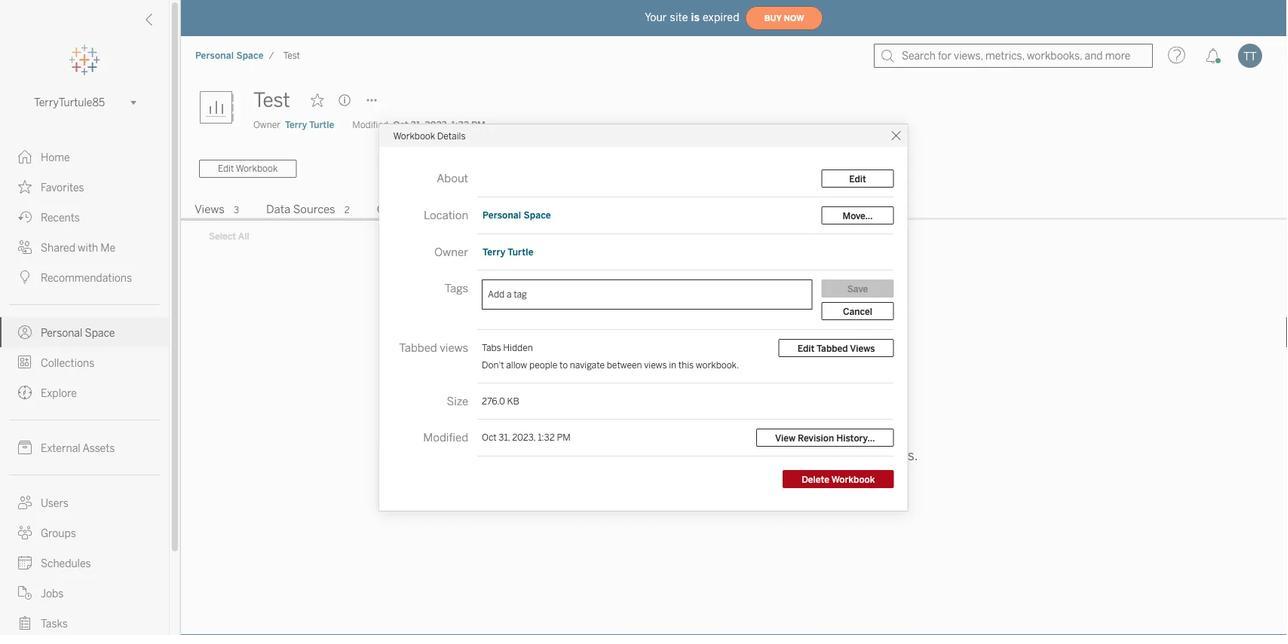 Task type: locate. For each thing, give the bounding box(es) containing it.
tasks
[[41, 618, 68, 630]]

1 horizontal spatial 1:32
[[538, 432, 555, 443]]

1 vertical spatial 2023,
[[512, 432, 536, 443]]

edit inside test main content
[[218, 163, 234, 174]]

tabbed
[[399, 341, 437, 355], [817, 343, 848, 354]]

0 horizontal spatial personal space link
[[0, 318, 169, 348]]

external
[[41, 442, 80, 455]]

view revision history… button
[[756, 429, 894, 447]]

/
[[269, 50, 274, 61]]

1 horizontal spatial owner
[[434, 245, 468, 259]]

31, left details
[[411, 120, 423, 130]]

1 horizontal spatial workbook
[[393, 130, 435, 141]]

1 vertical spatial views
[[644, 360, 667, 371]]

2023, up 'about'
[[425, 120, 449, 130]]

2
[[344, 205, 350, 216]]

pm
[[471, 120, 485, 130], [557, 432, 571, 443]]

1 vertical spatial 1:32
[[538, 432, 555, 443]]

0 horizontal spatial tabbed
[[399, 341, 437, 355]]

modified for modified oct 31, 2023, 1:32 pm
[[352, 120, 389, 130]]

1 vertical spatial terry
[[483, 247, 506, 258]]

0 horizontal spatial workbook
[[236, 163, 278, 174]]

1 vertical spatial space
[[524, 210, 551, 221]]

this down view
[[756, 448, 779, 464]]

31, down 276.0 kb
[[499, 432, 510, 443]]

test up owner terry turtle
[[253, 89, 290, 112]]

workbook left details
[[393, 130, 435, 141]]

0 vertical spatial personal space
[[483, 210, 551, 221]]

terry inside workbook details dialog
[[483, 247, 506, 258]]

0 vertical spatial 31,
[[411, 120, 423, 130]]

0 vertical spatial personal
[[195, 50, 234, 61]]

1 vertical spatial 31,
[[499, 432, 510, 443]]

personal space link left the /
[[195, 49, 264, 62]]

1 horizontal spatial terry turtle link
[[482, 246, 534, 258]]

0 horizontal spatial owner
[[253, 120, 281, 130]]

buy
[[764, 13, 782, 23]]

collections link
[[0, 348, 169, 378]]

personal up workbook 'image'
[[195, 50, 234, 61]]

in
[[669, 360, 677, 371]]

2 horizontal spatial personal space link
[[482, 209, 552, 221]]

owner inside workbook details dialog
[[434, 245, 468, 259]]

is
[[691, 11, 700, 24]]

1:32 up 'about'
[[451, 120, 469, 130]]

its
[[862, 448, 877, 464]]

2023, inside test main content
[[425, 120, 449, 130]]

delete
[[802, 474, 830, 485]]

owner inside test main content
[[253, 120, 281, 130]]

oct
[[393, 120, 408, 130], [482, 432, 497, 443]]

recommendations link
[[0, 262, 169, 293]]

0
[[484, 205, 490, 216]]

0 horizontal spatial personal space
[[41, 327, 115, 339]]

this right in
[[679, 360, 694, 371]]

users
[[41, 497, 69, 510]]

terry turtle link down test element
[[285, 118, 334, 132]]

2 horizontal spatial edit
[[849, 173, 866, 184]]

1 horizontal spatial space
[[236, 50, 264, 61]]

me
[[101, 242, 116, 254]]

turtle inside test main content
[[309, 120, 334, 130]]

1 horizontal spatial pm
[[557, 432, 571, 443]]

1 vertical spatial personal
[[483, 210, 521, 221]]

to right subscribed on the right of the page
[[740, 448, 753, 464]]

terry up edit workbook button
[[285, 120, 307, 130]]

0 horizontal spatial modified
[[352, 120, 389, 130]]

0 vertical spatial 1:32
[[451, 120, 469, 130]]

now
[[784, 13, 804, 23]]

personal up collections
[[41, 327, 82, 339]]

0 horizontal spatial views
[[195, 203, 225, 216]]

terry down 0
[[483, 247, 506, 258]]

1 vertical spatial personal space
[[41, 327, 115, 339]]

0 horizontal spatial 1:32
[[451, 120, 469, 130]]

1 vertical spatial test
[[253, 89, 290, 112]]

modified down size
[[423, 431, 468, 445]]

data
[[266, 203, 291, 216]]

0 vertical spatial views
[[440, 341, 468, 355]]

workbook for edit workbook
[[236, 163, 278, 174]]

this
[[679, 360, 694, 371], [756, 448, 779, 464]]

1 vertical spatial turtle
[[508, 247, 534, 258]]

recents
[[41, 212, 80, 224]]

edit workbook
[[218, 163, 278, 174]]

2 vertical spatial space
[[85, 327, 115, 339]]

0 vertical spatial to
[[560, 360, 568, 371]]

terry turtle
[[483, 247, 534, 258]]

pm right details
[[471, 120, 485, 130]]

workbook details dialog
[[380, 124, 908, 511]]

allow
[[506, 360, 527, 371]]

0 vertical spatial this
[[679, 360, 694, 371]]

turtle inside workbook details dialog
[[508, 247, 534, 258]]

0 vertical spatial owner
[[253, 120, 281, 130]]

0 horizontal spatial terry
[[285, 120, 307, 130]]

workbook for delete workbook
[[832, 474, 875, 485]]

1 horizontal spatial 2023,
[[512, 432, 536, 443]]

1 horizontal spatial oct
[[482, 432, 497, 443]]

0 vertical spatial workbook
[[393, 130, 435, 141]]

2 vertical spatial workbook
[[832, 474, 875, 485]]

0 vertical spatial turtle
[[309, 120, 334, 130]]

0 horizontal spatial terry turtle link
[[285, 118, 334, 132]]

test right the /
[[283, 50, 300, 61]]

view
[[775, 433, 796, 444]]

connected
[[377, 203, 433, 216]]

oct left details
[[393, 120, 408, 130]]

workbook.
[[696, 360, 739, 371]]

2023,
[[425, 120, 449, 130], [512, 432, 536, 443]]

turtle
[[309, 120, 334, 130], [508, 247, 534, 258]]

1 horizontal spatial modified
[[423, 431, 468, 445]]

groups link
[[0, 518, 169, 548]]

2 horizontal spatial views
[[850, 343, 875, 354]]

0 vertical spatial pm
[[471, 120, 485, 130]]

0 vertical spatial modified
[[352, 120, 389, 130]]

0 horizontal spatial to
[[560, 360, 568, 371]]

cancel
[[843, 306, 873, 317]]

views inside tabs hidden don't allow people to navigate between views in this workbook.
[[644, 360, 667, 371]]

1 horizontal spatial this
[[756, 448, 779, 464]]

0 horizontal spatial 2023,
[[425, 120, 449, 130]]

1 vertical spatial this
[[756, 448, 779, 464]]

move…
[[843, 210, 873, 221]]

1 horizontal spatial tabbed
[[817, 343, 848, 354]]

site
[[670, 11, 688, 24]]

0 vertical spatial terry
[[285, 120, 307, 130]]

1 horizontal spatial personal space
[[483, 210, 551, 221]]

personal space link up collections
[[0, 318, 169, 348]]

pm up there
[[557, 432, 571, 443]]

to right people
[[560, 360, 568, 371]]

2 vertical spatial personal
[[41, 327, 82, 339]]

oct down 276.0
[[482, 432, 497, 443]]

personal up terry turtle
[[483, 210, 521, 221]]

0 horizontal spatial 31,
[[411, 120, 423, 130]]

2 vertical spatial personal space link
[[0, 318, 169, 348]]

0 vertical spatial personal space link
[[195, 49, 264, 62]]

0 vertical spatial 2023,
[[425, 120, 449, 130]]

views right custom
[[560, 203, 590, 216]]

jobs link
[[0, 578, 169, 609]]

expired
[[703, 11, 740, 24]]

1:32 inside test main content
[[451, 120, 469, 130]]

0 horizontal spatial edit
[[218, 163, 234, 174]]

1 horizontal spatial 31,
[[499, 432, 510, 443]]

0 horizontal spatial views
[[440, 341, 468, 355]]

views left tabs
[[440, 341, 468, 355]]

0 vertical spatial oct
[[393, 120, 408, 130]]

people
[[529, 360, 557, 371]]

modified oct 31, 2023, 1:32 pm
[[352, 120, 485, 130]]

1 vertical spatial workbook
[[236, 163, 278, 174]]

workbook down or
[[832, 474, 875, 485]]

1 horizontal spatial turtle
[[508, 247, 534, 258]]

workbook inside test main content
[[236, 163, 278, 174]]

sub-spaces tab list
[[181, 201, 1287, 221]]

test
[[283, 50, 300, 61], [253, 89, 290, 112]]

1:32 inside workbook details dialog
[[538, 432, 555, 443]]

personal space
[[483, 210, 551, 221], [41, 327, 115, 339]]

owner up edit workbook button
[[253, 120, 281, 130]]

tabbed left tabs
[[399, 341, 437, 355]]

0 horizontal spatial this
[[679, 360, 694, 371]]

0 horizontal spatial turtle
[[309, 120, 334, 130]]

0 vertical spatial space
[[236, 50, 264, 61]]

tabbed down cancel on the top of page
[[817, 343, 848, 354]]

owner up tags
[[434, 245, 468, 259]]

personal space link up terry turtle
[[482, 209, 552, 221]]

0 vertical spatial terry turtle link
[[285, 118, 334, 132]]

tabs
[[482, 342, 501, 353]]

modified inside test main content
[[352, 120, 389, 130]]

no
[[612, 448, 628, 464]]

to inside tabs hidden don't allow people to navigate between views in this workbook.
[[560, 360, 568, 371]]

personal inside workbook details dialog
[[483, 210, 521, 221]]

2023, down kb
[[512, 432, 536, 443]]

views down cancel on the top of page
[[850, 343, 875, 354]]

modified left workbook details
[[352, 120, 389, 130]]

0 horizontal spatial personal
[[41, 327, 82, 339]]

1 vertical spatial oct
[[482, 432, 497, 443]]

1 horizontal spatial personal space link
[[195, 49, 264, 62]]

1 horizontal spatial edit
[[798, 343, 815, 354]]

modified for modified
[[423, 431, 468, 445]]

1 vertical spatial pm
[[557, 432, 571, 443]]

owner for owner
[[434, 245, 468, 259]]

modified inside workbook details dialog
[[423, 431, 468, 445]]

personal space up collections link
[[41, 327, 115, 339]]

1 vertical spatial owner
[[434, 245, 468, 259]]

terry turtle link down 0
[[482, 246, 534, 258]]

space inside workbook details dialog
[[524, 210, 551, 221]]

views left in
[[644, 360, 667, 371]]

1:32 up there
[[538, 432, 555, 443]]

31,
[[411, 120, 423, 130], [499, 432, 510, 443]]

views left 3
[[195, 203, 225, 216]]

1 vertical spatial to
[[740, 448, 753, 464]]

about
[[437, 172, 468, 185]]

workbook up 3
[[236, 163, 278, 174]]

space left the /
[[236, 50, 264, 61]]

2 horizontal spatial space
[[524, 210, 551, 221]]

space up terry turtle
[[524, 210, 551, 221]]

personal space up terry turtle
[[483, 210, 551, 221]]

1 vertical spatial terry turtle link
[[482, 246, 534, 258]]

1 horizontal spatial views
[[644, 360, 667, 371]]

2 horizontal spatial personal
[[483, 210, 521, 221]]

space
[[236, 50, 264, 61], [524, 210, 551, 221], [85, 327, 115, 339]]

personal
[[195, 50, 234, 61], [483, 210, 521, 221], [41, 327, 82, 339]]

view revision history…
[[775, 433, 875, 444]]

1 vertical spatial modified
[[423, 431, 468, 445]]

to inside test main content
[[740, 448, 753, 464]]

2 horizontal spatial workbook
[[832, 474, 875, 485]]

terry
[[285, 120, 307, 130], [483, 247, 506, 258]]

2023, inside workbook details dialog
[[512, 432, 536, 443]]

space up collections link
[[85, 327, 115, 339]]

0 horizontal spatial oct
[[393, 120, 408, 130]]

custom views
[[517, 203, 590, 216]]

0 horizontal spatial space
[[85, 327, 115, 339]]

1 horizontal spatial terry
[[483, 247, 506, 258]]

owner
[[253, 120, 281, 130], [434, 245, 468, 259]]

1 horizontal spatial to
[[740, 448, 753, 464]]

0 horizontal spatial pm
[[471, 120, 485, 130]]

size
[[447, 395, 468, 408]]

delete workbook
[[802, 474, 875, 485]]

1:32
[[451, 120, 469, 130], [538, 432, 555, 443]]

1 vertical spatial personal space link
[[482, 209, 552, 221]]



Task type: vqa. For each thing, say whether or not it's contained in the screenshot.
the leftmost 'of'
no



Task type: describe. For each thing, give the bounding box(es) containing it.
hidden
[[503, 342, 533, 353]]

home
[[41, 151, 70, 164]]

workbook image
[[199, 85, 244, 130]]

assets
[[83, 442, 115, 455]]

1 horizontal spatial views
[[560, 203, 590, 216]]

explore
[[41, 387, 77, 400]]

or
[[846, 448, 859, 464]]

users link
[[0, 488, 169, 518]]

move… button
[[822, 207, 894, 225]]

tags list box
[[482, 280, 813, 310]]

all
[[238, 231, 249, 242]]

tabbed views
[[399, 341, 468, 355]]

main navigation. press the up and down arrow keys to access links. element
[[0, 142, 169, 636]]

workbook
[[782, 448, 843, 464]]

details
[[437, 130, 466, 141]]

shared
[[41, 242, 75, 254]]

test main content
[[181, 75, 1287, 636]]

connected metrics
[[377, 203, 475, 216]]

this inside tabs hidden don't allow people to navigate between views in this workbook.
[[679, 360, 694, 371]]

history…
[[836, 433, 875, 444]]

0 vertical spatial test
[[283, 50, 300, 61]]

buy now button
[[746, 6, 823, 30]]

terry turtle link inside test main content
[[285, 118, 334, 132]]

navigation panel element
[[0, 45, 169, 636]]

edit tabbed views button
[[779, 339, 894, 357]]

3
[[234, 205, 239, 216]]

buy now
[[764, 13, 804, 23]]

collections
[[41, 357, 95, 370]]

cancel button
[[822, 302, 894, 321]]

jobs
[[41, 588, 64, 600]]

31, inside workbook details dialog
[[499, 432, 510, 443]]

metrics
[[436, 203, 475, 216]]

your site is expired
[[645, 11, 740, 24]]

custom
[[517, 203, 558, 216]]

external assets link
[[0, 433, 169, 463]]

favorites link
[[0, 172, 169, 202]]

groups
[[41, 528, 76, 540]]

276.0
[[482, 396, 505, 407]]

personal space inside workbook details dialog
[[483, 210, 551, 221]]

edit for edit workbook
[[218, 163, 234, 174]]

sources
[[293, 203, 335, 216]]

personal inside main navigation. press the up and down arrow keys to access links. element
[[41, 327, 82, 339]]

with
[[78, 242, 98, 254]]

to for people
[[560, 360, 568, 371]]

31, inside test main content
[[411, 120, 423, 130]]

your
[[645, 11, 667, 24]]

edit workbook button
[[199, 160, 297, 178]]

views.
[[880, 448, 918, 464]]

1 horizontal spatial personal
[[195, 50, 234, 61]]

there are no users subscribed to this workbook or its views.
[[550, 448, 918, 464]]

schedules
[[41, 558, 91, 570]]

this inside test main content
[[756, 448, 779, 464]]

home link
[[0, 142, 169, 172]]

space inside main navigation. press the up and down arrow keys to access links. element
[[85, 327, 115, 339]]

pm inside test main content
[[471, 120, 485, 130]]

users
[[631, 448, 665, 464]]

test inside main content
[[253, 89, 290, 112]]

shared with me link
[[0, 232, 169, 262]]

kb
[[507, 396, 519, 407]]

recommendations
[[41, 272, 132, 284]]

select all
[[209, 231, 249, 242]]

oct 31, 2023, 1:32 pm
[[482, 432, 571, 443]]

select all button
[[199, 228, 259, 246]]

edit tabbed views
[[798, 343, 875, 354]]

select
[[209, 231, 236, 242]]

276.0 kb
[[482, 396, 519, 407]]

views inside button
[[850, 343, 875, 354]]

oct inside test main content
[[393, 120, 408, 130]]

terry inside test main content
[[285, 120, 307, 130]]

between
[[607, 360, 642, 371]]

personal space /
[[195, 50, 274, 61]]

to for subscribed
[[740, 448, 753, 464]]

shared with me
[[41, 242, 116, 254]]

personal space link inside workbook details dialog
[[482, 209, 552, 221]]

edit for edit
[[849, 173, 866, 184]]

subscribed
[[668, 448, 737, 464]]

revision
[[798, 433, 834, 444]]

data sources
[[266, 203, 335, 216]]

personal space inside main navigation. press the up and down arrow keys to access links. element
[[41, 327, 115, 339]]

there
[[550, 448, 586, 464]]

pm inside workbook details dialog
[[557, 432, 571, 443]]

test element
[[279, 50, 305, 61]]

external assets
[[41, 442, 115, 455]]

tags
[[445, 282, 468, 295]]

tabbed inside button
[[817, 343, 848, 354]]

tasks link
[[0, 609, 169, 636]]

explore link
[[0, 378, 169, 408]]

location
[[424, 209, 468, 222]]

edit for edit tabbed views
[[798, 343, 815, 354]]

owner terry turtle
[[253, 120, 334, 130]]

tabs hidden don't allow people to navigate between views in this workbook.
[[482, 342, 739, 371]]

delete workbook button
[[783, 471, 894, 489]]

recents link
[[0, 202, 169, 232]]

don't
[[482, 360, 504, 371]]

navigate
[[570, 360, 605, 371]]

are
[[589, 448, 609, 464]]

oct inside workbook details dialog
[[482, 432, 497, 443]]

edit button
[[822, 170, 894, 188]]

schedules link
[[0, 548, 169, 578]]

owner for owner terry turtle
[[253, 120, 281, 130]]

favorites
[[41, 181, 84, 194]]

workbook details
[[393, 130, 466, 141]]



